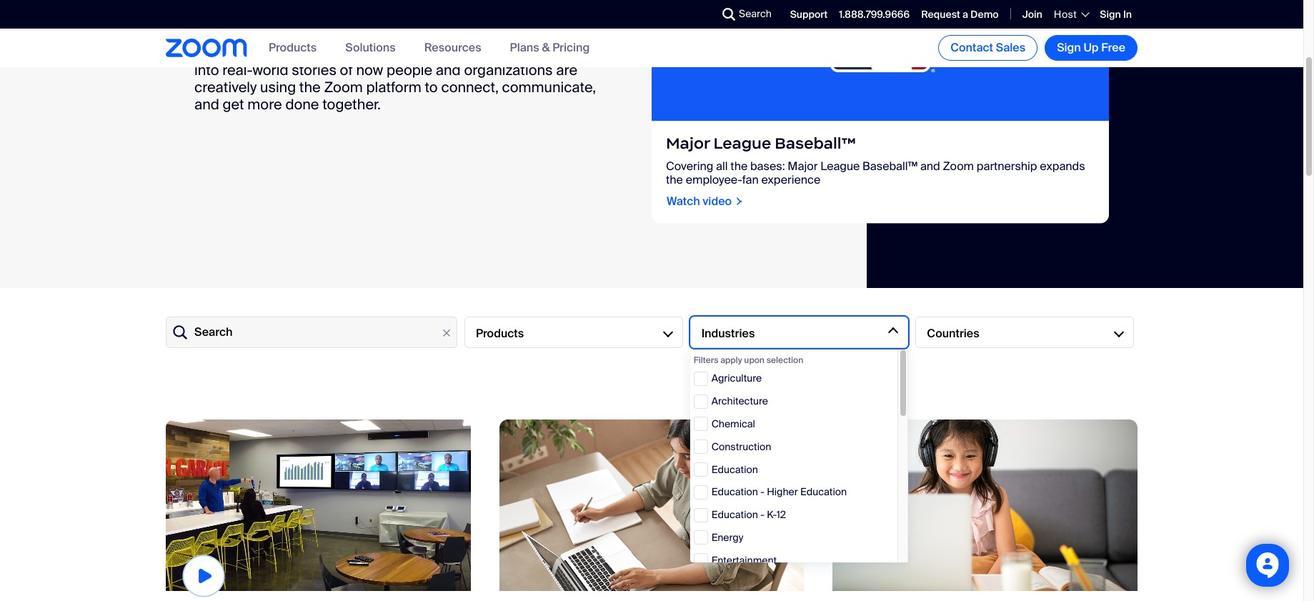 Task type: describe. For each thing, give the bounding box(es) containing it.
partnership
[[977, 159, 1037, 174]]

world
[[253, 60, 288, 79]]

0 vertical spatial major
[[666, 134, 710, 153]]

are
[[556, 60, 577, 79]]

expands
[[1040, 159, 1085, 174]]

products for products popup button
[[269, 40, 317, 55]]

chemical
[[712, 417, 755, 430]]

get
[[223, 95, 244, 113]]

resources button
[[424, 40, 481, 55]]

request a demo
[[921, 8, 999, 21]]

communicate,
[[502, 78, 596, 96]]

products button
[[269, 40, 317, 55]]

solutions
[[345, 40, 396, 55]]

filters
[[694, 354, 719, 366]]

construction
[[712, 440, 771, 453]]

countries button
[[916, 317, 1134, 348]]

watch video link
[[666, 194, 744, 209]]

pricing
[[553, 40, 590, 55]]

plans & pricing
[[510, 40, 590, 55]]

resources
[[424, 40, 481, 55]]

connect,
[[441, 78, 499, 96]]

productive
[[408, 43, 478, 62]]

entertainment
[[712, 554, 777, 567]]

people
[[387, 60, 432, 79]]

1 vertical spatial major
[[788, 159, 818, 174]]

clear search image
[[439, 325, 455, 341]]

education - k-12
[[712, 508, 786, 521]]

up
[[1084, 40, 1099, 55]]

and inside major league baseball™ covering all the bases: major league baseball™ and zoom partnership expands the employee-fan experience watch video
[[920, 159, 940, 174]]

into
[[194, 60, 219, 79]]

request a demo link
[[921, 8, 999, 21]]

1 horizontal spatial and
[[436, 60, 461, 79]]

countries
[[927, 326, 980, 341]]

12
[[777, 508, 786, 521]]

industries button
[[690, 317, 909, 348]]

filters apply upon selection agriculture
[[694, 354, 803, 385]]

upon
[[744, 354, 765, 366]]

&
[[542, 40, 550, 55]]

workforces.
[[482, 43, 558, 62]]

achievement first image
[[833, 420, 1138, 591]]

selection
[[767, 354, 803, 366]]

request
[[921, 8, 960, 21]]

support link
[[790, 8, 828, 21]]

demo
[[971, 8, 999, 21]]

bases:
[[750, 159, 785, 174]]

done
[[285, 95, 319, 113]]

plans & pricing link
[[510, 40, 590, 55]]

industries
[[702, 326, 755, 341]]

sign for sign up free
[[1057, 40, 1081, 55]]

in
[[1123, 8, 1132, 21]]

1 vertical spatial league
[[821, 159, 860, 174]]

education for education
[[712, 463, 758, 476]]

higher
[[767, 486, 798, 498]]

watch
[[667, 194, 700, 209]]

0 vertical spatial search
[[739, 7, 772, 20]]

ab inbev image
[[166, 420, 471, 591]]

k-
[[767, 508, 777, 521]]

stories
[[292, 60, 337, 79]]

all
[[716, 159, 728, 174]]

education for education - k-12
[[712, 508, 758, 521]]

education for education - higher education
[[712, 486, 758, 498]]

contact sales link
[[939, 35, 1038, 61]]

1.888.799.9666 link
[[839, 8, 910, 21]]

products button
[[465, 317, 683, 348]]

zoom logo image
[[166, 39, 247, 57]]

1 vertical spatial and
[[194, 95, 219, 113]]

platform
[[366, 78, 421, 96]]



Task type: vqa. For each thing, say whether or not it's contained in the screenshot.
fan
yes



Task type: locate. For each thing, give the bounding box(es) containing it.
0 horizontal spatial league
[[714, 134, 771, 153]]

zoom right the done
[[324, 78, 363, 96]]

education down construction
[[712, 463, 758, 476]]

1 horizontal spatial league
[[821, 159, 860, 174]]

solutions button
[[345, 40, 396, 55]]

0 horizontal spatial and
[[194, 95, 219, 113]]

education
[[712, 463, 758, 476], [712, 486, 758, 498], [800, 486, 847, 498], [712, 508, 758, 521]]

- left higher
[[761, 486, 765, 498]]

using
[[260, 78, 296, 96]]

major
[[666, 134, 710, 153], [788, 159, 818, 174]]

how
[[356, 60, 383, 79]]

products up the stories
[[269, 40, 317, 55]]

1 vertical spatial zoom
[[943, 159, 974, 174]]

host
[[1054, 8, 1077, 21]]

agriculture
[[712, 372, 762, 385]]

dive
[[561, 43, 590, 62]]

support
[[790, 8, 828, 21]]

reliable communication powers productive workforces. dive into real-world stories of how people and organizations are creatively using the zoom platform to connect, communicate, and get more done together.
[[194, 43, 596, 113]]

the
[[299, 78, 321, 96], [731, 159, 748, 174], [666, 172, 683, 187]]

major league baseball™ image
[[652, 0, 1109, 121]]

0 vertical spatial baseball™
[[775, 134, 856, 153]]

the inside reliable communication powers productive workforces. dive into real-world stories of how people and organizations are creatively using the zoom platform to connect, communicate, and get more done together.
[[299, 78, 321, 96]]

free
[[1101, 40, 1126, 55]]

1 horizontal spatial the
[[666, 172, 683, 187]]

employee-
[[686, 172, 742, 187]]

zoom left partnership
[[943, 159, 974, 174]]

0 horizontal spatial major
[[666, 134, 710, 153]]

energy
[[712, 531, 743, 544]]

the right all
[[731, 159, 748, 174]]

reliable
[[194, 43, 247, 62]]

sign inside sign up free link
[[1057, 40, 1081, 55]]

0 horizontal spatial search
[[194, 325, 233, 340]]

products right clear search icon
[[476, 326, 524, 341]]

1 vertical spatial baseball™
[[863, 159, 918, 174]]

-
[[761, 486, 765, 498], [761, 508, 765, 521]]

sign up free link
[[1045, 35, 1138, 61]]

1 horizontal spatial search
[[739, 7, 772, 20]]

search
[[739, 7, 772, 20], [194, 325, 233, 340]]

sign left in at right
[[1100, 8, 1121, 21]]

host button
[[1054, 8, 1089, 21]]

a
[[963, 8, 968, 21]]

products inside dropdown button
[[476, 326, 524, 341]]

the up watch
[[666, 172, 683, 187]]

0 horizontal spatial zoom
[[324, 78, 363, 96]]

1 vertical spatial search
[[194, 325, 233, 340]]

0 vertical spatial products
[[269, 40, 317, 55]]

education up education - k-12 on the right bottom of the page
[[712, 486, 758, 498]]

communication
[[251, 43, 353, 62]]

creatively
[[194, 78, 257, 96]]

0 horizontal spatial products
[[269, 40, 317, 55]]

education - higher education
[[712, 486, 847, 498]]

join link
[[1022, 8, 1043, 21]]

1 horizontal spatial baseball™
[[863, 159, 918, 174]]

real-
[[222, 60, 253, 79]]

architecture
[[712, 395, 768, 407]]

0 vertical spatial league
[[714, 134, 771, 153]]

0 vertical spatial zoom
[[324, 78, 363, 96]]

zoom inside major league baseball™ covering all the bases: major league baseball™ and zoom partnership expands the employee-fan experience watch video
[[943, 159, 974, 174]]

organizations
[[464, 60, 553, 79]]

products for products dropdown button at the bottom of page
[[476, 326, 524, 341]]

1 vertical spatial products
[[476, 326, 524, 341]]

1 vertical spatial sign
[[1057, 40, 1081, 55]]

1 - from the top
[[761, 486, 765, 498]]

1 horizontal spatial sign
[[1100, 8, 1121, 21]]

plans
[[510, 40, 539, 55]]

0 vertical spatial and
[[436, 60, 461, 79]]

of
[[340, 60, 353, 79]]

1 horizontal spatial major
[[788, 159, 818, 174]]

2 horizontal spatial and
[[920, 159, 940, 174]]

and
[[436, 60, 461, 79], [194, 95, 219, 113], [920, 159, 940, 174]]

None search field
[[670, 3, 726, 26]]

experience
[[761, 172, 821, 187]]

contact
[[951, 40, 993, 55]]

0 horizontal spatial sign
[[1057, 40, 1081, 55]]

join
[[1022, 8, 1043, 21]]

2 horizontal spatial the
[[731, 159, 748, 174]]

zoom
[[324, 78, 363, 96], [943, 159, 974, 174]]

together.
[[322, 95, 381, 113]]

powers
[[357, 43, 405, 62]]

0 vertical spatial sign
[[1100, 8, 1121, 21]]

league
[[714, 134, 771, 153], [821, 159, 860, 174]]

sales
[[996, 40, 1026, 55]]

0 horizontal spatial the
[[299, 78, 321, 96]]

sign in link
[[1100, 8, 1132, 21]]

- for k-
[[761, 508, 765, 521]]

sign in
[[1100, 8, 1132, 21]]

1 horizontal spatial zoom
[[943, 159, 974, 174]]

1 horizontal spatial products
[[476, 326, 524, 341]]

sign
[[1100, 8, 1121, 21], [1057, 40, 1081, 55]]

0 horizontal spatial baseball™
[[775, 134, 856, 153]]

1 vertical spatial -
[[761, 508, 765, 521]]

2 - from the top
[[761, 508, 765, 521]]

1.888.799.9666
[[839, 8, 910, 21]]

2 vertical spatial and
[[920, 159, 940, 174]]

major league baseball™ covering all the bases: major league baseball™ and zoom partnership expands the employee-fan experience watch video
[[666, 134, 1085, 209]]

education right higher
[[800, 486, 847, 498]]

zoom inside reliable communication powers productive workforces. dive into real-world stories of how people and organizations are creatively using the zoom platform to connect, communicate, and get more done together.
[[324, 78, 363, 96]]

sign up free
[[1057, 40, 1126, 55]]

the right using
[[299, 78, 321, 96]]

to
[[425, 78, 438, 96]]

- left k-
[[761, 508, 765, 521]]

acciojob image
[[499, 420, 804, 591]]

baseball™
[[775, 134, 856, 153], [863, 159, 918, 174]]

more
[[248, 95, 282, 113]]

major right the bases:
[[788, 159, 818, 174]]

sign left 'up'
[[1057, 40, 1081, 55]]

search image
[[723, 8, 735, 21], [723, 8, 735, 21]]

- for higher
[[761, 486, 765, 498]]

0 vertical spatial -
[[761, 486, 765, 498]]

Search text field
[[166, 317, 457, 348]]

education up energy
[[712, 508, 758, 521]]

fan
[[742, 172, 759, 187]]

products
[[269, 40, 317, 55], [476, 326, 524, 341]]

covering
[[666, 159, 713, 174]]

apply
[[721, 354, 742, 366]]

video
[[703, 194, 732, 209]]

contact sales
[[951, 40, 1026, 55]]

major up the covering
[[666, 134, 710, 153]]

sign for sign in
[[1100, 8, 1121, 21]]



